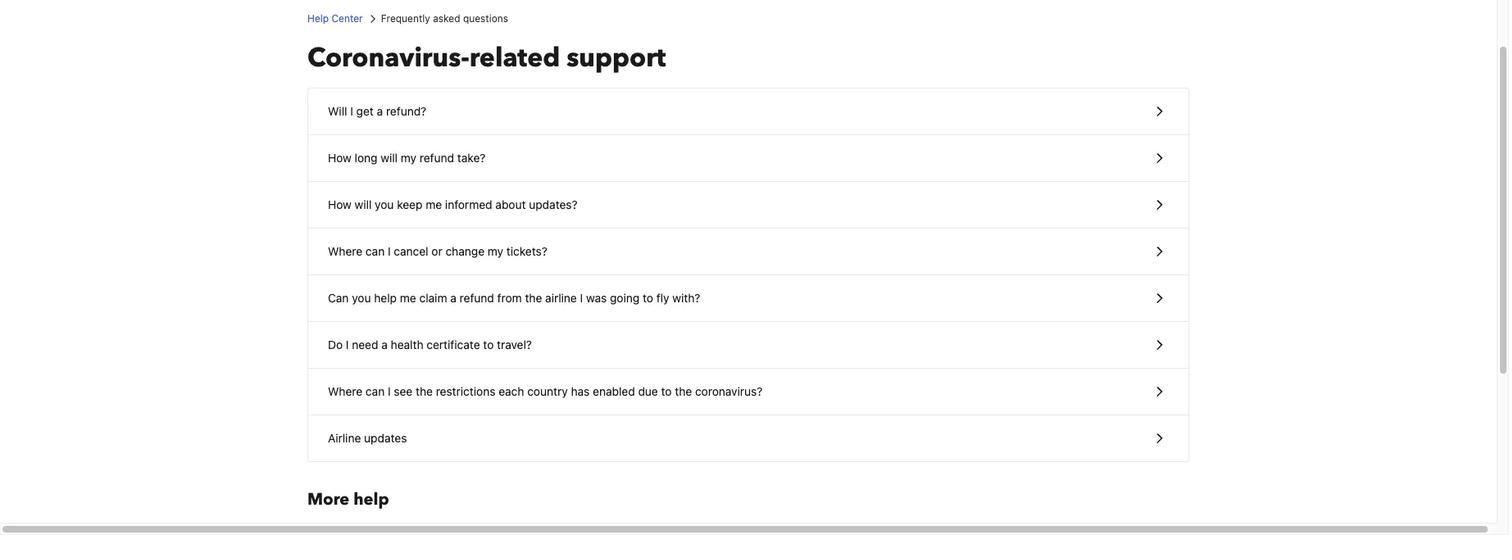 Task type: locate. For each thing, give the bounding box(es) containing it.
to left travel?
[[483, 338, 494, 352]]

0 horizontal spatial my
[[401, 151, 417, 165]]

coronavirus?
[[695, 385, 763, 399]]

1 vertical spatial you
[[352, 291, 371, 305]]

the right from
[[525, 291, 542, 305]]

where can i cancel or change my tickets?
[[328, 244, 548, 258]]

a right claim
[[450, 291, 457, 305]]

you right the can
[[352, 291, 371, 305]]

i
[[350, 104, 353, 118], [388, 244, 391, 258], [580, 291, 583, 305], [346, 338, 349, 352], [388, 385, 391, 399]]

will
[[381, 151, 398, 165], [355, 198, 372, 212]]

2 vertical spatial to
[[661, 385, 672, 399]]

where up the airline
[[328, 385, 363, 399]]

0 horizontal spatial to
[[483, 338, 494, 352]]

to inside where can i see the restrictions each country has enabled due to the coronavirus? button
[[661, 385, 672, 399]]

to left fly
[[643, 291, 654, 305]]

where inside button
[[328, 385, 363, 399]]

0 vertical spatial a
[[377, 104, 383, 118]]

get
[[356, 104, 374, 118]]

2 how from the top
[[328, 198, 352, 212]]

2 where from the top
[[328, 385, 363, 399]]

coronavirus-
[[308, 40, 470, 76]]

2 horizontal spatial the
[[675, 385, 692, 399]]

0 horizontal spatial me
[[400, 291, 416, 305]]

0 horizontal spatial the
[[416, 385, 433, 399]]

questions
[[463, 12, 508, 25]]

2 can from the top
[[366, 385, 385, 399]]

me left claim
[[400, 291, 416, 305]]

airline updates
[[328, 431, 407, 445]]

to right due
[[661, 385, 672, 399]]

me right keep
[[426, 198, 442, 212]]

0 horizontal spatial will
[[355, 198, 372, 212]]

help right the can
[[374, 291, 397, 305]]

the right see
[[416, 385, 433, 399]]

0 vertical spatial where
[[328, 244, 363, 258]]

frequently
[[381, 12, 430, 25]]

where for where can i cancel or change my tickets?
[[328, 244, 363, 258]]

where up the can
[[328, 244, 363, 258]]

can
[[328, 291, 349, 305]]

where can i see the restrictions each country has enabled due to the coronavirus?
[[328, 385, 763, 399]]

0 vertical spatial will
[[381, 151, 398, 165]]

how
[[328, 151, 352, 165], [328, 198, 352, 212]]

1 how from the top
[[328, 151, 352, 165]]

1 horizontal spatial me
[[426, 198, 442, 212]]

with?
[[673, 291, 701, 305]]

0 vertical spatial me
[[426, 198, 442, 212]]

change
[[446, 244, 485, 258]]

the
[[525, 291, 542, 305], [416, 385, 433, 399], [675, 385, 692, 399]]

going
[[610, 291, 640, 305]]

keep
[[397, 198, 423, 212]]

can
[[366, 244, 385, 258], [366, 385, 385, 399]]

a
[[377, 104, 383, 118], [450, 291, 457, 305], [382, 338, 388, 352]]

how long will my refund take?
[[328, 151, 486, 165]]

help inside button
[[374, 291, 397, 305]]

you
[[375, 198, 394, 212], [352, 291, 371, 305]]

1 vertical spatial help
[[354, 489, 389, 511]]

can for cancel
[[366, 244, 385, 258]]

1 horizontal spatial you
[[375, 198, 394, 212]]

2 vertical spatial a
[[382, 338, 388, 352]]

help
[[374, 291, 397, 305], [354, 489, 389, 511]]

1 vertical spatial refund
[[460, 291, 494, 305]]

a right get
[[377, 104, 383, 118]]

0 horizontal spatial refund
[[420, 151, 454, 165]]

my right change
[[488, 244, 504, 258]]

can inside button
[[366, 385, 385, 399]]

1 vertical spatial how
[[328, 198, 352, 212]]

1 horizontal spatial to
[[643, 291, 654, 305]]

more help
[[308, 489, 389, 511]]

can left 'cancel' at the left of the page
[[366, 244, 385, 258]]

0 vertical spatial to
[[643, 291, 654, 305]]

fly
[[657, 291, 670, 305]]

airline
[[328, 431, 361, 445]]

can inside button
[[366, 244, 385, 258]]

1 horizontal spatial the
[[525, 291, 542, 305]]

claim
[[419, 291, 447, 305]]

you left keep
[[375, 198, 394, 212]]

1 can from the top
[[366, 244, 385, 258]]

2 horizontal spatial to
[[661, 385, 672, 399]]

i left see
[[388, 385, 391, 399]]

need
[[352, 338, 378, 352]]

to
[[643, 291, 654, 305], [483, 338, 494, 352], [661, 385, 672, 399]]

1 horizontal spatial will
[[381, 151, 398, 165]]

a inside button
[[377, 104, 383, 118]]

health
[[391, 338, 424, 352]]

1 vertical spatial will
[[355, 198, 372, 212]]

related
[[470, 40, 560, 76]]

refund left from
[[460, 291, 494, 305]]

i left was
[[580, 291, 583, 305]]

1 vertical spatial to
[[483, 338, 494, 352]]

cancel
[[394, 244, 429, 258]]

where can i see the restrictions each country has enabled due to the coronavirus? button
[[308, 369, 1189, 416]]

a right the need
[[382, 338, 388, 352]]

where
[[328, 244, 363, 258], [328, 385, 363, 399]]

see
[[394, 385, 413, 399]]

updates
[[364, 431, 407, 445]]

how for how long will my refund take?
[[328, 151, 352, 165]]

help right more
[[354, 489, 389, 511]]

1 vertical spatial where
[[328, 385, 363, 399]]

to inside 'can you help me claim a refund from the airline i was going to fly with?' button
[[643, 291, 654, 305]]

asked
[[433, 12, 460, 25]]

where inside button
[[328, 244, 363, 258]]

1 vertical spatial my
[[488, 244, 504, 258]]

how inside button
[[328, 198, 352, 212]]

0 vertical spatial help
[[374, 291, 397, 305]]

0 vertical spatial how
[[328, 151, 352, 165]]

1 vertical spatial a
[[450, 291, 457, 305]]

my inside button
[[488, 244, 504, 258]]

0 vertical spatial my
[[401, 151, 417, 165]]

will left keep
[[355, 198, 372, 212]]

country
[[527, 385, 568, 399]]

will right long
[[381, 151, 398, 165]]

or
[[432, 244, 443, 258]]

long
[[355, 151, 378, 165]]

do
[[328, 338, 343, 352]]

refund?
[[386, 104, 427, 118]]

updates?
[[529, 198, 578, 212]]

a inside button
[[382, 338, 388, 352]]

my right long
[[401, 151, 417, 165]]

1 horizontal spatial refund
[[460, 291, 494, 305]]

take?
[[457, 151, 486, 165]]

1 vertical spatial me
[[400, 291, 416, 305]]

i left get
[[350, 104, 353, 118]]

do i need a health certificate to travel? button
[[308, 322, 1189, 369]]

has
[[571, 385, 590, 399]]

refund left the take? on the top
[[420, 151, 454, 165]]

0 vertical spatial refund
[[420, 151, 454, 165]]

how left keep
[[328, 198, 352, 212]]

the right due
[[675, 385, 692, 399]]

1 horizontal spatial my
[[488, 244, 504, 258]]

refund inside button
[[420, 151, 454, 165]]

me
[[426, 198, 442, 212], [400, 291, 416, 305]]

how inside button
[[328, 151, 352, 165]]

can left see
[[366, 385, 385, 399]]

1 where from the top
[[328, 244, 363, 258]]

my
[[401, 151, 417, 165], [488, 244, 504, 258]]

how left long
[[328, 151, 352, 165]]

refund
[[420, 151, 454, 165], [460, 291, 494, 305]]

how will you keep me informed about updates? button
[[308, 182, 1189, 229]]

frequently asked questions
[[381, 12, 508, 25]]

i right do
[[346, 338, 349, 352]]

0 vertical spatial you
[[375, 198, 394, 212]]

0 vertical spatial can
[[366, 244, 385, 258]]

1 vertical spatial can
[[366, 385, 385, 399]]



Task type: describe. For each thing, give the bounding box(es) containing it.
the inside 'can you help me claim a refund from the airline i was going to fly with?' button
[[525, 291, 542, 305]]

support
[[567, 40, 666, 76]]

how will you keep me informed about updates?
[[328, 198, 578, 212]]

can you help me claim a refund from the airline i was going to fly with? button
[[308, 276, 1189, 322]]

airline updates button
[[308, 416, 1189, 462]]

will
[[328, 104, 347, 118]]

to inside the "do i need a health certificate to travel?" button
[[483, 338, 494, 352]]

how for how will you keep me informed about updates?
[[328, 198, 352, 212]]

help
[[308, 12, 329, 25]]

was
[[586, 291, 607, 305]]

will i get a refund? button
[[308, 89, 1189, 135]]

a inside button
[[450, 291, 457, 305]]

center
[[332, 12, 363, 25]]

my inside button
[[401, 151, 417, 165]]

will inside button
[[381, 151, 398, 165]]

from
[[497, 291, 522, 305]]

can for see
[[366, 385, 385, 399]]

each
[[499, 385, 524, 399]]

i inside button
[[350, 104, 353, 118]]

coronavirus-related support
[[308, 40, 666, 76]]

informed
[[445, 198, 492, 212]]

help center
[[308, 12, 363, 25]]

a for refund?
[[377, 104, 383, 118]]

will i get a refund?
[[328, 104, 427, 118]]

do i need a health certificate to travel?
[[328, 338, 532, 352]]

about
[[496, 198, 526, 212]]

0 horizontal spatial you
[[352, 291, 371, 305]]

travel?
[[497, 338, 532, 352]]

i left 'cancel' at the left of the page
[[388, 244, 391, 258]]

airline
[[545, 291, 577, 305]]

more
[[308, 489, 350, 511]]

can you help me claim a refund from the airline i was going to fly with?
[[328, 291, 701, 305]]

where can i cancel or change my tickets? button
[[308, 229, 1189, 276]]

help center button
[[308, 11, 363, 26]]

certificate
[[427, 338, 480, 352]]

enabled
[[593, 385, 635, 399]]

will inside button
[[355, 198, 372, 212]]

tickets?
[[507, 244, 548, 258]]

how long will my refund take? button
[[308, 135, 1189, 182]]

restrictions
[[436, 385, 496, 399]]

a for health
[[382, 338, 388, 352]]

due
[[638, 385, 658, 399]]

where for where can i see the restrictions each country has enabled due to the coronavirus?
[[328, 385, 363, 399]]

refund inside button
[[460, 291, 494, 305]]



Task type: vqa. For each thing, say whether or not it's contained in the screenshot.
topmost Refund
yes



